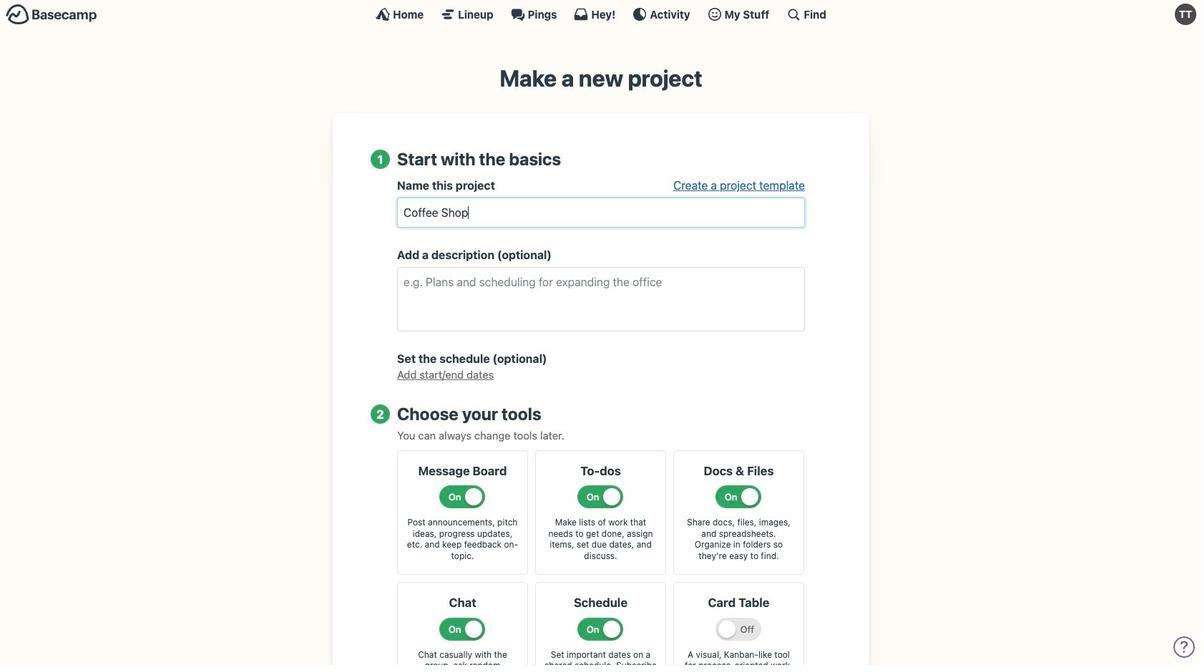 Task type: vqa. For each thing, say whether or not it's contained in the screenshot.
Switch Accounts image
yes



Task type: describe. For each thing, give the bounding box(es) containing it.
keyboard shortcut: ⌘ + / image
[[787, 7, 801, 21]]



Task type: locate. For each thing, give the bounding box(es) containing it.
e.g. Plans and scheduling for expanding the office text field
[[397, 267, 805, 332]]

switch accounts image
[[6, 4, 97, 26]]

e.g. Office Renovation text field
[[397, 198, 805, 228]]

main element
[[0, 0, 1203, 28]]

terry turtle image
[[1176, 4, 1197, 25]]



